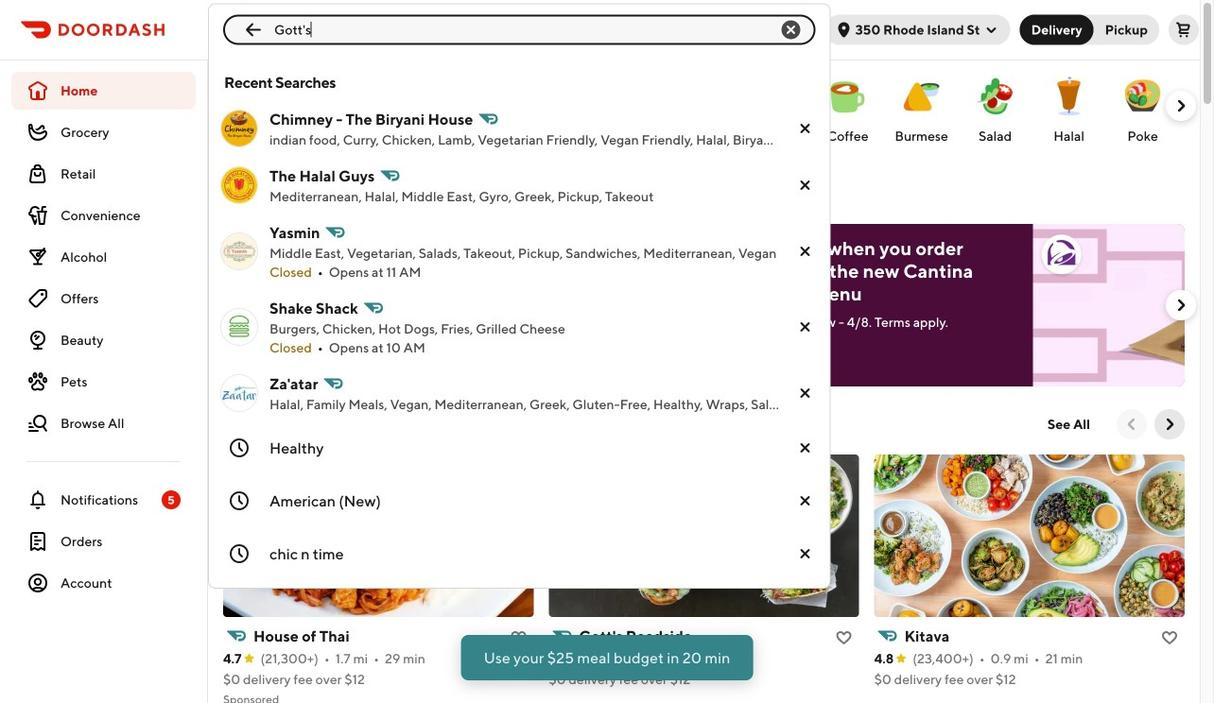 Task type: describe. For each thing, give the bounding box(es) containing it.
Store search: begin typing to search for stores available on DoorDash text field
[[274, 20, 765, 39]]

previous button of carousel image
[[1123, 415, 1142, 434]]

1 delete recent search result image from the top
[[794, 174, 817, 197]]

5 delete recent search result image from the top
[[794, 490, 817, 513]]

next button of carousel image
[[1161, 415, 1180, 434]]

2 next button of carousel image from the top
[[1172, 296, 1191, 315]]

2 delete recent search result image from the top
[[794, 240, 817, 263]]

toggle order method (delivery or pickup) option group
[[1020, 15, 1160, 45]]



Task type: locate. For each thing, give the bounding box(es) containing it.
4 delete recent search result image from the top
[[794, 437, 817, 460]]

delete recent search result image
[[794, 174, 817, 197], [794, 382, 817, 405], [794, 543, 817, 566]]

delete recent search result image
[[794, 117, 817, 140], [794, 240, 817, 263], [794, 316, 817, 339], [794, 437, 817, 460], [794, 490, 817, 513]]

3 delete recent search result image from the top
[[794, 543, 817, 566]]

1 vertical spatial next button of carousel image
[[1172, 296, 1191, 315]]

2 delete recent search result image from the top
[[794, 382, 817, 405]]

1 next button of carousel image from the top
[[1172, 97, 1191, 115]]

0 items, open order cart image
[[1177, 22, 1192, 37]]

1 delete recent search result image from the top
[[794, 117, 817, 140]]

list box
[[208, 57, 831, 589]]

None button
[[1020, 15, 1094, 45], [1083, 15, 1160, 45], [1020, 15, 1094, 45], [1083, 15, 1160, 45]]

1 vertical spatial delete recent search result image
[[794, 382, 817, 405]]

2 vertical spatial delete recent search result image
[[794, 543, 817, 566]]

3 delete recent search result image from the top
[[794, 316, 817, 339]]

0 vertical spatial next button of carousel image
[[1172, 97, 1191, 115]]

0 vertical spatial delete recent search result image
[[794, 174, 817, 197]]

return from search image
[[242, 18, 265, 41]]

clear search input image
[[780, 18, 803, 41]]

next button of carousel image
[[1172, 97, 1191, 115], [1172, 296, 1191, 315]]



Task type: vqa. For each thing, say whether or not it's contained in the screenshot.
first Delete recent search result image from the bottom of the page
yes



